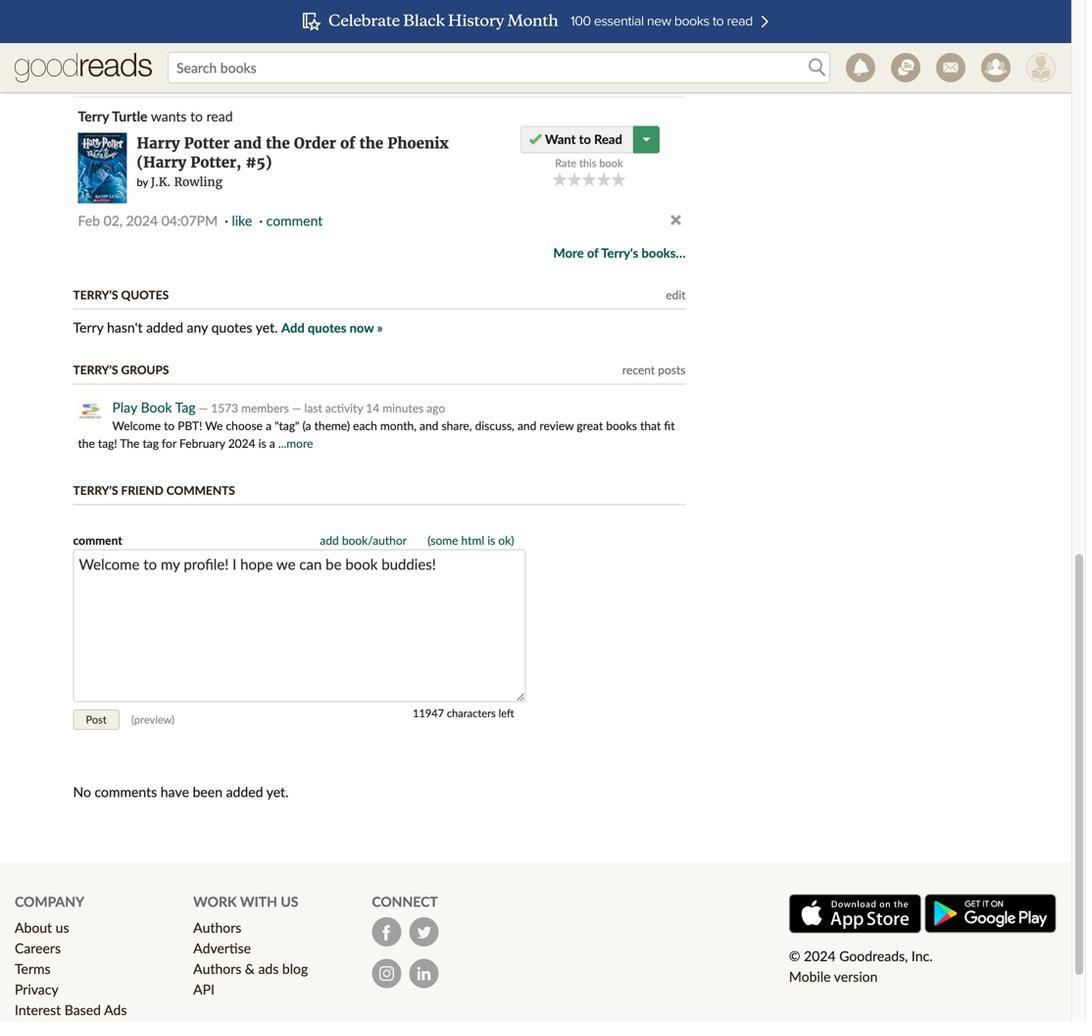 Task type: locate. For each thing, give the bounding box(es) containing it.
to left read at the left top
[[190, 108, 203, 125]]

04:07pm down 'j.k. rowling' link
[[161, 212, 218, 229]]

rate up search for books to add to your shelves search field
[[555, 6, 577, 19]]

a
[[266, 419, 272, 433], [269, 436, 275, 451]]

phoenix
[[388, 134, 449, 152]]

0 vertical spatial is
[[258, 436, 266, 451]]

1 vertical spatial rate
[[555, 156, 577, 170]]

0 vertical spatial terry's
[[73, 288, 118, 302]]

welcome
[[112, 419, 161, 433]]

0 vertical spatial comment link
[[266, 65, 323, 81]]

0 vertical spatial authors
[[193, 920, 242, 937]]

rate down the want
[[555, 156, 577, 170]]

add quotes now » link
[[281, 320, 383, 336]]

to left read
[[579, 131, 591, 147]]

of inside harry potter and the order of the phoenix (harry potter, #5) by j.k. rowling
[[340, 134, 355, 152]]

download app for ios image
[[789, 895, 922, 934]]

recent
[[622, 363, 655, 377]]

0 vertical spatial terry
[[78, 108, 109, 125]]

0 vertical spatial to
[[190, 108, 203, 125]]

quotes right any
[[211, 319, 252, 336]]

the left tag!
[[78, 436, 95, 451]]

feb 02, 2024 04:07pm link
[[78, 65, 218, 81], [78, 212, 218, 229]]

1 vertical spatial feb
[[78, 212, 100, 229]]

yet. right the been
[[266, 784, 289, 801]]

to up for
[[164, 419, 175, 433]]

terry's groups
[[73, 363, 169, 377]]

about
[[15, 920, 52, 937]]

1 like link from the top
[[232, 65, 252, 81]]

book/author
[[342, 533, 407, 548]]

2 horizontal spatial to
[[579, 131, 591, 147]]

comment link down harry potter and the order of the phoenix (harry potter, #5) by j.k. rowling
[[266, 212, 323, 229]]

2 like link from the top
[[232, 212, 252, 229]]

1 vertical spatial book
[[599, 156, 623, 170]]

is down choose
[[258, 436, 266, 451]]

authors down advertise
[[193, 961, 242, 978]]

0 vertical spatial added
[[146, 319, 183, 336]]

tag
[[143, 436, 159, 451]]

us right about
[[56, 920, 69, 937]]

authors up advertise
[[193, 920, 242, 937]]

goodreads on instagram image
[[372, 960, 401, 989]]

0 horizontal spatial added
[[146, 319, 183, 336]]

2024 down choose
[[228, 436, 255, 451]]

1 vertical spatial authors
[[193, 961, 242, 978]]

feb 02, 2024 04:07pm link up terry turtle wants to read
[[78, 65, 218, 81]]

any
[[187, 319, 208, 336]]

02, down harry potter and the order of the phoenix by j.k. rowling image
[[104, 212, 123, 229]]

1 vertical spatial feb 02, 2024 04:07pm link
[[78, 212, 218, 229]]

02, up the terry turtle link
[[104, 65, 123, 81]]

want
[[545, 131, 576, 147]]

ok)
[[498, 533, 514, 548]]

1 vertical spatial like
[[232, 212, 252, 229]]

0 vertical spatial rate this book
[[555, 6, 623, 19]]

like link
[[232, 65, 252, 81], [232, 212, 252, 229]]

last
[[304, 401, 322, 415]]

like
[[232, 65, 252, 81], [232, 212, 252, 229]]

and down ago
[[420, 419, 439, 433]]

None submit
[[73, 710, 119, 731]]

"tag"
[[275, 419, 300, 433]]

0 horizontal spatial quotes
[[211, 319, 252, 336]]

feb down harry potter and the order of the phoenix by j.k. rowling image
[[78, 212, 100, 229]]

1 feb 02, 2024 04:07pm link from the top
[[78, 65, 218, 81]]

2 terry's from the top
[[73, 363, 118, 377]]

for
[[162, 436, 176, 451]]

terry's
[[73, 288, 118, 302], [73, 363, 118, 377], [73, 483, 118, 498]]

2024 down by
[[126, 212, 158, 229]]

1 vertical spatial terry's
[[73, 363, 118, 377]]

— left last
[[292, 401, 301, 415]]

02, for feb 02, 2024 04:07pm · like · comment
[[104, 212, 123, 229]]

1 horizontal spatial —
[[292, 401, 301, 415]]

us for with
[[281, 894, 298, 910]]

1 comment link from the top
[[266, 65, 323, 81]]

careers
[[15, 940, 61, 957]]

terry turtle wants to read
[[78, 108, 233, 125]]

like for feb 02, 2024 04:07pm · like · comment ·
[[232, 65, 252, 81]]

1 vertical spatial us
[[56, 920, 69, 937]]

1 horizontal spatial of
[[587, 245, 599, 261]]

of right the order
[[340, 134, 355, 152]]

1 vertical spatial like link
[[232, 212, 252, 229]]

0 horizontal spatial us
[[56, 920, 69, 937]]

2 horizontal spatial the
[[359, 134, 384, 152]]

terry hasn't added any quotes yet. add quotes now »
[[73, 319, 383, 336]]

interest
[[15, 1002, 61, 1019]]

html
[[461, 533, 485, 548]]

0 vertical spatial like link
[[232, 65, 252, 81]]

no
[[73, 784, 91, 801]]

like link down #5)
[[232, 212, 252, 229]]

2 02, from the top
[[104, 212, 123, 229]]

comment
[[266, 65, 323, 81], [266, 212, 323, 229], [73, 533, 122, 548]]

0 vertical spatial of
[[340, 134, 355, 152]]

04:07pm
[[161, 65, 218, 81], [161, 212, 218, 229]]

fit
[[664, 419, 675, 433]]

1 book from the top
[[599, 6, 623, 19]]

feb 02, 2024 04:07pm link for feb 02, 2024 04:07pm · like · comment
[[78, 212, 218, 229]]

0 horizontal spatial and
[[234, 134, 262, 152]]

j.k.
[[151, 175, 171, 190]]

and up #5)
[[234, 134, 262, 152]]

authors
[[193, 920, 242, 937], [193, 961, 242, 978]]

feb 02, 2024 04:07pm link for ·
[[78, 65, 218, 81]]

terry for terry turtle wants to read
[[78, 108, 109, 125]]

great
[[577, 419, 603, 433]]

0 horizontal spatial the
[[78, 436, 95, 451]]

with
[[240, 894, 277, 910]]

is left ok)
[[488, 533, 495, 548]]

the hunger games by suzanne collins image
[[78, 0, 127, 56]]

inc.
[[912, 948, 933, 965]]

2024 inside play book tag — 1573 members           — last activity 14 minutes ago welcome to pbt!  we choose a "tag" (a theme) each month, and share, discuss, and review great books that fit the tag!   the tag for february 2024 is a
[[228, 436, 255, 451]]

1 horizontal spatial is
[[488, 533, 495, 548]]

us
[[281, 894, 298, 910], [56, 920, 69, 937]]

tag!
[[98, 436, 117, 451]]

the left phoenix
[[359, 134, 384, 152]]

0 vertical spatial feb 02, 2024 04:07pm link
[[78, 65, 218, 81]]

us right with
[[281, 894, 298, 910]]

added
[[146, 319, 183, 336], [226, 784, 263, 801]]

2024 up mobile
[[804, 948, 836, 965]]

like link for ·
[[232, 65, 252, 81]]

us inside company about us careers terms privacy interest based ads
[[56, 920, 69, 937]]

1 like from the top
[[232, 65, 252, 81]]

0 vertical spatial us
[[281, 894, 298, 910]]

1 feb from the top
[[78, 65, 100, 81]]

1 vertical spatial yet.
[[266, 784, 289, 801]]

»
[[377, 320, 383, 336]]

0 vertical spatial book
[[599, 6, 623, 19]]

2024 up turtle
[[126, 65, 158, 81]]

goodreads on twitter image
[[409, 918, 439, 947]]

1 horizontal spatial us
[[281, 894, 298, 910]]

added left any
[[146, 319, 183, 336]]

None text field
[[73, 550, 526, 703]]

feb for feb 02, 2024 04:07pm · like · comment ·
[[78, 65, 100, 81]]

2 comment link from the top
[[266, 212, 323, 229]]

1 vertical spatial 02,
[[104, 212, 123, 229]]

Search books text field
[[168, 52, 830, 83]]

0 horizontal spatial of
[[340, 134, 355, 152]]

terry turtle link
[[78, 108, 148, 125]]

0 vertical spatial this
[[579, 6, 597, 19]]

1 horizontal spatial quotes
[[308, 320, 347, 336]]

of right more
[[587, 245, 599, 261]]

company
[[15, 894, 84, 910]]

comment up the order
[[266, 65, 323, 81]]

11947 characters left
[[413, 707, 514, 720]]

terry for terry hasn't added any quotes yet. add quotes now »
[[73, 319, 103, 336]]

yet. for added
[[266, 784, 289, 801]]

2 feb from the top
[[78, 212, 100, 229]]

© 2024 goodreads, inc. mobile version
[[789, 948, 933, 985]]

comment down harry potter and the order of the phoenix (harry potter, #5) by j.k. rowling
[[266, 212, 323, 229]]

(some html is ok)
[[428, 533, 514, 548]]

1 vertical spatial terry
[[73, 319, 103, 336]]

terry left hasn't
[[73, 319, 103, 336]]

terry turtle image
[[1027, 53, 1056, 82]]

like link for feb 02, 2024 04:07pm · like · comment
[[232, 212, 252, 229]]

04:07pm down suzanne collins
[[161, 65, 218, 81]]

us inside work with us authors advertise authors & ads blog api
[[281, 894, 298, 910]]

and left the review
[[518, 419, 537, 433]]

terry's quotes link
[[73, 288, 169, 302]]

0 vertical spatial 02,
[[104, 65, 123, 81]]

feb 02, 2024 04:07pm link down by
[[78, 212, 218, 229]]

a down "tag"
[[269, 436, 275, 451]]

menu
[[283, 43, 788, 92]]

j.k. rowling link
[[151, 175, 223, 190]]

terry's up hasn't
[[73, 288, 118, 302]]

2 vertical spatial terry's
[[73, 483, 118, 498]]

1 vertical spatial comment link
[[266, 212, 323, 229]]

2 feb 02, 2024 04:07pm link from the top
[[78, 212, 218, 229]]

0 horizontal spatial —
[[199, 401, 208, 415]]

been
[[193, 784, 223, 801]]

·
[[225, 65, 228, 81], [259, 65, 263, 81], [326, 65, 330, 81], [225, 212, 228, 229], [259, 212, 263, 229]]

1 terry's from the top
[[73, 288, 118, 302]]

choose
[[226, 419, 263, 433]]

work
[[193, 894, 237, 910]]

0 horizontal spatial is
[[258, 436, 266, 451]]

yet. left add
[[256, 319, 278, 336]]

us for about
[[56, 920, 69, 937]]

0 vertical spatial comment
[[266, 65, 323, 81]]

feb down the hunger games by suzanne collins image
[[78, 65, 100, 81]]

comment link up the order
[[266, 65, 323, 81]]

2024
[[126, 65, 158, 81], [126, 212, 158, 229], [228, 436, 255, 451], [804, 948, 836, 965]]

terry's up 181217 icon
[[73, 363, 118, 377]]

1 rate from the top
[[555, 6, 577, 19]]

1 vertical spatial 04:07pm
[[161, 212, 218, 229]]

1 04:07pm from the top
[[161, 65, 218, 81]]

feb
[[78, 65, 100, 81], [78, 212, 100, 229]]

like down #5)
[[232, 212, 252, 229]]

1 vertical spatial to
[[579, 131, 591, 147]]

notifications image
[[846, 53, 876, 82]]

by
[[137, 175, 148, 189]]

(harry
[[137, 153, 186, 172]]

0 horizontal spatial to
[[164, 419, 175, 433]]

· down potter,
[[225, 212, 228, 229]]

ads
[[258, 961, 279, 978]]

1 vertical spatial comment
[[266, 212, 323, 229]]

the
[[266, 134, 290, 152], [359, 134, 384, 152], [78, 436, 95, 451]]

— right tag
[[199, 401, 208, 415]]

1 vertical spatial rate this book
[[555, 156, 623, 170]]

0 vertical spatial like
[[232, 65, 252, 81]]

2 04:07pm from the top
[[161, 212, 218, 229]]

terms
[[15, 961, 51, 978]]

1 — from the left
[[199, 401, 208, 415]]

2 vertical spatial to
[[164, 419, 175, 433]]

based
[[64, 1002, 101, 1019]]

play
[[112, 399, 137, 416]]

0 vertical spatial feb
[[78, 65, 100, 81]]

1 horizontal spatial to
[[190, 108, 203, 125]]

like link down collins
[[232, 65, 252, 81]]

comment down friend
[[73, 533, 122, 548]]

0 vertical spatial rate
[[555, 6, 577, 19]]

to
[[190, 108, 203, 125], [579, 131, 591, 147], [164, 419, 175, 433]]

0 vertical spatial yet.
[[256, 319, 278, 336]]

like down collins
[[232, 65, 252, 81]]

1 vertical spatial of
[[587, 245, 599, 261]]

1 vertical spatial this
[[579, 156, 597, 170]]

1 vertical spatial a
[[269, 436, 275, 451]]

1 horizontal spatial added
[[226, 784, 263, 801]]

we
[[205, 419, 223, 433]]

added right the been
[[226, 784, 263, 801]]

is inside play book tag — 1573 members           — last activity 14 minutes ago welcome to pbt!  we choose a "tag" (a theme) each month, and share, discuss, and review great books that fit the tag!   the tag for february 2024 is a
[[258, 436, 266, 451]]

1 02, from the top
[[104, 65, 123, 81]]

0 vertical spatial 04:07pm
[[161, 65, 218, 81]]

quotes right add
[[308, 320, 347, 336]]

the up #5)
[[266, 134, 290, 152]]

(preview) link
[[131, 713, 174, 727]]

terry's left friend
[[73, 483, 118, 498]]

2 vertical spatial comment
[[73, 533, 122, 548]]

2 like from the top
[[232, 212, 252, 229]]

04:07pm for feb 02, 2024 04:07pm · like · comment ·
[[161, 65, 218, 81]]

month,
[[380, 419, 417, 433]]

terry left turtle
[[78, 108, 109, 125]]

a down members
[[266, 419, 272, 433]]

harry
[[137, 134, 180, 152]]

2024 inside © 2024 goodreads, inc. mobile version
[[804, 948, 836, 965]]

add book/author link
[[320, 533, 407, 548]]

of
[[340, 134, 355, 152], [587, 245, 599, 261]]

suzanne
[[151, 24, 201, 39]]

quotes inside terry hasn't added any quotes yet. add quotes now »
[[308, 320, 347, 336]]



Task type: vqa. For each thing, say whether or not it's contained in the screenshot.
the bottommost HI
no



Task type: describe. For each thing, give the bounding box(es) containing it.
comments
[[95, 784, 157, 801]]

review
[[540, 419, 574, 433]]

14
[[366, 401, 380, 415]]

authors & ads blog link
[[193, 961, 308, 978]]

blog
[[282, 961, 308, 978]]

suzanne collins
[[151, 24, 244, 39]]

terry's for add quotes now »
[[73, 288, 118, 302]]

terry's groups link
[[73, 363, 169, 377]]

2 authors from the top
[[193, 961, 242, 978]]

3 terry's from the top
[[73, 483, 118, 498]]

delete image
[[671, 215, 681, 225]]

interest based ads link
[[15, 1002, 127, 1019]]

and inside harry potter and the order of the phoenix (harry potter, #5) by j.k. rowling
[[234, 134, 262, 152]]

1 vertical spatial added
[[226, 784, 263, 801]]

privacy link
[[15, 982, 58, 998]]

about us link
[[15, 920, 69, 937]]

posts
[[658, 363, 686, 377]]

order
[[294, 134, 336, 152]]

comment link for feb 02, 2024 04:07pm · like · comment
[[266, 212, 323, 229]]

1 horizontal spatial and
[[420, 419, 439, 433]]

activity
[[325, 401, 363, 415]]

terry's
[[601, 245, 639, 261]]

play book tag link
[[112, 399, 196, 416]]

181217 image
[[78, 399, 102, 423]]

2 horizontal spatial and
[[518, 419, 537, 433]]

more of terry's books… link
[[553, 244, 686, 262]]

each
[[353, 419, 377, 433]]

terry's for play book tag
[[73, 363, 118, 377]]

(some html is ok) link
[[428, 533, 514, 548]]

2 this from the top
[[579, 156, 597, 170]]

left
[[499, 707, 514, 720]]

harry potter and the order of the phoenix by j.k. rowling image
[[78, 133, 127, 204]]

1 rate this book from the top
[[555, 6, 623, 19]]

members
[[241, 401, 289, 415]]

hasn't
[[107, 319, 143, 336]]

terms link
[[15, 961, 51, 978]]

1 vertical spatial is
[[488, 533, 495, 548]]

inbox image
[[936, 53, 966, 82]]

privacy
[[15, 982, 58, 998]]

comment for feb 02, 2024 04:07pm · like · comment ·
[[266, 65, 323, 81]]

my group discussions image
[[891, 53, 921, 82]]

play book tag — 1573 members           — last activity 14 minutes ago welcome to pbt!  we choose a "tag" (a theme) each month, and share, discuss, and review great books that fit the tag!   the tag for february 2024 is a
[[78, 399, 675, 451]]

work with us authors advertise authors & ads blog api
[[193, 894, 308, 998]]

add
[[320, 533, 339, 548]]

02, for feb 02, 2024 04:07pm · like · comment ·
[[104, 65, 123, 81]]

february
[[179, 436, 225, 451]]

books
[[606, 419, 637, 433]]

04:07pm for feb 02, 2024 04:07pm · like · comment
[[161, 212, 218, 229]]

friend requests image
[[981, 53, 1011, 82]]

harry potter and the order of the phoenix (harry potter, #5) link
[[137, 134, 449, 172]]

Search for books to add to your shelves search field
[[168, 52, 830, 83]]

feb for feb 02, 2024 04:07pm · like · comment
[[78, 212, 100, 229]]

(a
[[303, 419, 311, 433]]

1 this from the top
[[579, 6, 597, 19]]

potter,
[[191, 153, 241, 172]]

add book/author
[[320, 533, 407, 548]]

careers link
[[15, 940, 61, 957]]

want to read
[[545, 131, 622, 147]]

minutes
[[383, 401, 424, 415]]

share,
[[442, 419, 472, 433]]

harry potter and the order of the phoenix (harry potter, #5) by j.k. rowling
[[137, 134, 449, 190]]

feb 02, 2024 04:07pm · like · comment
[[78, 212, 323, 229]]

· down #5)
[[259, 212, 263, 229]]

edit link
[[666, 288, 686, 302]]

version
[[834, 969, 878, 985]]

to inside play book tag — 1573 members           — last activity 14 minutes ago welcome to pbt!  we choose a "tag" (a theme) each month, and share, discuss, and review great books that fit the tag!   the tag for february 2024 is a
[[164, 419, 175, 433]]

read
[[206, 108, 233, 125]]

· up harry potter and the order of the phoenix (harry potter, #5) link
[[259, 65, 263, 81]]

yet. for quotes
[[256, 319, 278, 336]]

download app for android image
[[925, 894, 1057, 934]]

quotes
[[121, 288, 169, 302]]

· up the order
[[326, 65, 330, 81]]

no comments have been added yet.
[[73, 784, 289, 801]]

discuss,
[[475, 419, 515, 433]]

more of terry's books…
[[553, 245, 686, 261]]

goodreads on facebook image
[[372, 918, 401, 947]]

11947
[[413, 707, 444, 720]]

...more link
[[278, 436, 313, 451]]

ago
[[427, 401, 445, 415]]

(preview)
[[131, 713, 174, 727]]

the
[[120, 436, 140, 451]]

(some
[[428, 533, 458, 548]]

friend
[[121, 483, 164, 498]]

authors link
[[193, 920, 242, 937]]

pbt!
[[178, 419, 202, 433]]

1 authors from the top
[[193, 920, 242, 937]]

feb 02, 2024 04:07pm · like · comment ·
[[78, 65, 333, 81]]

advertise link
[[193, 940, 251, 957]]

1573
[[211, 401, 238, 415]]

comment link for ·
[[266, 65, 323, 81]]

recent posts link
[[622, 363, 686, 377]]

ads
[[104, 1002, 127, 1019]]

more
[[553, 245, 584, 261]]

2 rate from the top
[[555, 156, 577, 170]]

comment for feb 02, 2024 04:07pm · like · comment
[[266, 212, 323, 229]]

have
[[161, 784, 189, 801]]

2 book from the top
[[599, 156, 623, 170]]

add
[[281, 320, 305, 336]]

groups
[[121, 363, 169, 377]]

mobile
[[789, 969, 831, 985]]

· down collins
[[225, 65, 228, 81]]

goodreads,
[[839, 948, 908, 965]]

rowling
[[174, 175, 223, 190]]

collins
[[204, 24, 244, 39]]

0 vertical spatial a
[[266, 419, 272, 433]]

...more
[[278, 436, 313, 451]]

like for feb 02, 2024 04:07pm · like · comment
[[232, 212, 252, 229]]

2 rate this book from the top
[[555, 156, 623, 170]]

connect
[[372, 894, 438, 910]]

api
[[193, 982, 215, 998]]

api link
[[193, 982, 215, 998]]

1 horizontal spatial the
[[266, 134, 290, 152]]

2 — from the left
[[292, 401, 301, 415]]

characters
[[447, 707, 496, 720]]

company about us careers terms privacy interest based ads
[[15, 894, 127, 1019]]

goodreads on linkedin image
[[409, 960, 439, 989]]

the inside play book tag — 1573 members           — last activity 14 minutes ago welcome to pbt!  we choose a "tag" (a theme) each month, and share, discuss, and review great books that fit the tag!   the tag for february 2024 is a
[[78, 436, 95, 451]]

book
[[141, 399, 172, 416]]



